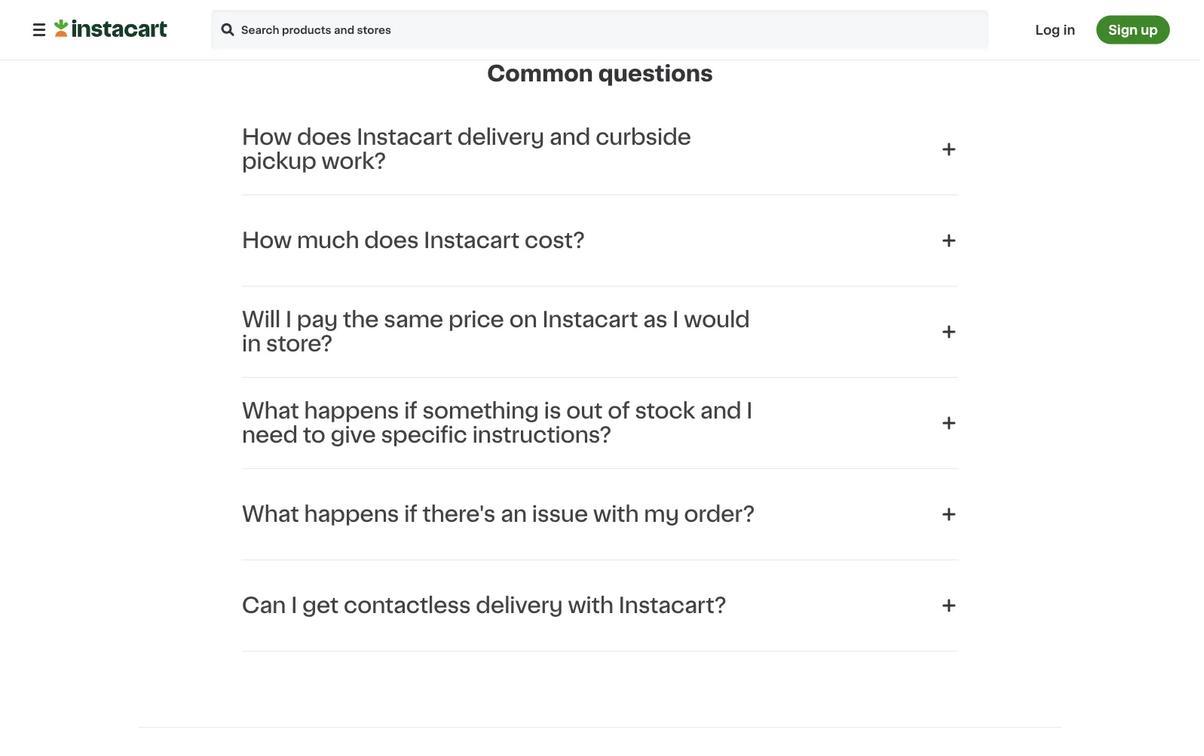 Task type: locate. For each thing, give the bounding box(es) containing it.
0 horizontal spatial in
[[242, 333, 261, 354]]

0 vertical spatial in
[[1064, 23, 1076, 36]]

questions
[[599, 63, 714, 84]]

instacart inside will i pay the same price on instacart as i would in store?
[[543, 309, 638, 330]]

with
[[594, 504, 639, 524], [568, 595, 614, 616]]

0 horizontal spatial and
[[550, 127, 591, 147]]

does up work?
[[297, 127, 352, 147]]

what happens if something is out of stock and i need to give specific instructions?
[[242, 400, 753, 445]]

2 what from the top
[[242, 504, 299, 524]]

and down common
[[550, 127, 591, 147]]

does
[[297, 127, 352, 147], [365, 230, 419, 251]]

log in button
[[1032, 15, 1081, 44]]

on
[[510, 309, 538, 330]]

i
[[286, 309, 292, 330], [673, 309, 679, 330], [747, 400, 753, 421], [291, 595, 297, 616]]

how up pickup
[[242, 127, 292, 147]]

does inside how does instacart delivery and curbside pickup work?
[[297, 127, 352, 147]]

log
[[1036, 23, 1061, 36]]

will
[[242, 309, 281, 330]]

2 happens from the top
[[304, 504, 399, 524]]

0 vertical spatial how
[[242, 127, 292, 147]]

same
[[384, 309, 444, 330]]

0 vertical spatial if
[[404, 400, 418, 421]]

instructions?
[[473, 424, 612, 445]]

sign
[[1109, 23, 1138, 36]]

1 vertical spatial how
[[242, 230, 292, 251]]

instacart
[[357, 127, 453, 147], [424, 230, 520, 251], [543, 309, 638, 330]]

how much does instacart cost? button
[[242, 213, 959, 268]]

1 vertical spatial with
[[568, 595, 614, 616]]

happens inside what happens if there's an issue with my order? dropdown button
[[304, 504, 399, 524]]

how does instacart delivery and curbside pickup work?
[[242, 127, 692, 171]]

up
[[1142, 23, 1159, 36]]

0 vertical spatial does
[[297, 127, 352, 147]]

in inside button
[[1064, 23, 1076, 36]]

how inside how much does instacart cost? "dropdown button"
[[242, 230, 292, 251]]

1 vertical spatial delivery
[[476, 595, 563, 616]]

cost?
[[525, 230, 585, 251]]

if
[[404, 400, 418, 421], [404, 504, 418, 524]]

and right stock
[[701, 400, 742, 421]]

my
[[644, 504, 679, 524]]

2 how from the top
[[242, 230, 292, 251]]

and inside what happens if something is out of stock and i need to give specific instructions?
[[701, 400, 742, 421]]

instacart home image
[[54, 19, 167, 37]]

if left there's at the left of page
[[404, 504, 418, 524]]

is
[[544, 400, 562, 421]]

1 vertical spatial instacart
[[424, 230, 520, 251]]

there's
[[423, 504, 496, 524]]

0 vertical spatial happens
[[304, 400, 399, 421]]

and inside how does instacart delivery and curbside pickup work?
[[550, 127, 591, 147]]

what inside what happens if something is out of stock and i need to give specific instructions?
[[242, 400, 299, 421]]

delivery
[[458, 127, 545, 147], [476, 595, 563, 616]]

1 horizontal spatial and
[[701, 400, 742, 421]]

specific
[[381, 424, 468, 445]]

will i pay the same price on instacart as i would in store?
[[242, 309, 750, 354]]

work?
[[322, 151, 386, 171]]

in right log at the top of the page
[[1064, 23, 1076, 36]]

if inside what happens if something is out of stock and i need to give specific instructions?
[[404, 400, 418, 421]]

common questions
[[487, 63, 714, 84]]

can i get contactless delivery with instacart?
[[242, 595, 727, 616]]

1 vertical spatial in
[[242, 333, 261, 354]]

1 vertical spatial what
[[242, 504, 299, 524]]

and
[[550, 127, 591, 147], [701, 400, 742, 421]]

how inside how does instacart delivery and curbside pickup work?
[[242, 127, 292, 147]]

None search field
[[210, 9, 991, 51]]

curbside
[[596, 127, 692, 147]]

can i get contactless delivery with instacart? button
[[242, 578, 959, 633]]

need
[[242, 424, 298, 445]]

how much does instacart cost?
[[242, 230, 585, 251]]

happens inside what happens if something is out of stock and i need to give specific instructions?
[[304, 400, 399, 421]]

1 vertical spatial does
[[365, 230, 419, 251]]

if up the specific
[[404, 400, 418, 421]]

0 horizontal spatial does
[[297, 127, 352, 147]]

can
[[242, 595, 286, 616]]

2 if from the top
[[404, 504, 418, 524]]

stock
[[635, 400, 696, 421]]

in down will
[[242, 333, 261, 354]]

1 how from the top
[[242, 127, 292, 147]]

how
[[242, 127, 292, 147], [242, 230, 292, 251]]

0 vertical spatial instacart
[[357, 127, 453, 147]]

1 what from the top
[[242, 400, 299, 421]]

i inside what happens if something is out of stock and i need to give specific instructions?
[[747, 400, 753, 421]]

in
[[1064, 23, 1076, 36], [242, 333, 261, 354]]

instacart inside how does instacart delivery and curbside pickup work?
[[357, 127, 453, 147]]

1 happens from the top
[[304, 400, 399, 421]]

pay
[[297, 309, 338, 330]]

1 if from the top
[[404, 400, 418, 421]]

0 vertical spatial with
[[594, 504, 639, 524]]

0 vertical spatial and
[[550, 127, 591, 147]]

1 horizontal spatial in
[[1064, 23, 1076, 36]]

1 horizontal spatial does
[[365, 230, 419, 251]]

1 vertical spatial happens
[[304, 504, 399, 524]]

0 vertical spatial what
[[242, 400, 299, 421]]

0 vertical spatial delivery
[[458, 127, 545, 147]]

instacart?
[[619, 595, 727, 616]]

pickup
[[242, 151, 317, 171]]

2 vertical spatial instacart
[[543, 309, 638, 330]]

price
[[449, 309, 505, 330]]

happens for there's
[[304, 504, 399, 524]]

1 vertical spatial and
[[701, 400, 742, 421]]

1 vertical spatial if
[[404, 504, 418, 524]]

what
[[242, 400, 299, 421], [242, 504, 299, 524]]

happens
[[304, 400, 399, 421], [304, 504, 399, 524]]

something
[[423, 400, 539, 421]]

how does instacart delivery and curbside pickup work? button
[[242, 122, 959, 176]]

does right much
[[365, 230, 419, 251]]

as
[[644, 309, 668, 330]]

sign up button
[[1097, 15, 1171, 44]]

how left much
[[242, 230, 292, 251]]



Task type: vqa. For each thing, say whether or not it's contained in the screenshot.
topmost FRESH
no



Task type: describe. For each thing, give the bounding box(es) containing it.
get
[[302, 595, 339, 616]]

what for what happens if something is out of stock and i need to give specific instructions?
[[242, 400, 299, 421]]

happens for something
[[304, 400, 399, 421]]

would
[[684, 309, 750, 330]]

contactless
[[344, 595, 471, 616]]

delivery inside how does instacart delivery and curbside pickup work?
[[458, 127, 545, 147]]

what happens if something is out of stock and i need to give specific instructions? button
[[242, 396, 959, 450]]

common
[[487, 63, 594, 84]]

order?
[[685, 504, 755, 524]]

how for how much does instacart cost?
[[242, 230, 292, 251]]

out
[[567, 400, 603, 421]]

in inside will i pay the same price on instacart as i would in store?
[[242, 333, 261, 354]]

what happens if there's an issue with my order?
[[242, 504, 755, 524]]

will i pay the same price on instacart as i would in store? button
[[242, 305, 959, 359]]

how for how does instacart delivery and curbside pickup work?
[[242, 127, 292, 147]]

issue
[[532, 504, 589, 524]]

what happens if there's an issue with my order? button
[[242, 487, 959, 541]]

to
[[303, 424, 326, 445]]

what for what happens if there's an issue with my order?
[[242, 504, 299, 524]]

open main menu image
[[30, 21, 48, 39]]

instacart inside how much does instacart cost? "dropdown button"
[[424, 230, 520, 251]]

of
[[608, 400, 630, 421]]

store?
[[266, 333, 333, 354]]

if for something
[[404, 400, 418, 421]]

Search field
[[210, 9, 991, 51]]

if for there's
[[404, 504, 418, 524]]

the
[[343, 309, 379, 330]]

much
[[297, 230, 359, 251]]

an
[[501, 504, 527, 524]]

give
[[331, 424, 376, 445]]

log in
[[1036, 23, 1076, 36]]

sign up
[[1109, 23, 1159, 36]]

does inside "dropdown button"
[[365, 230, 419, 251]]



